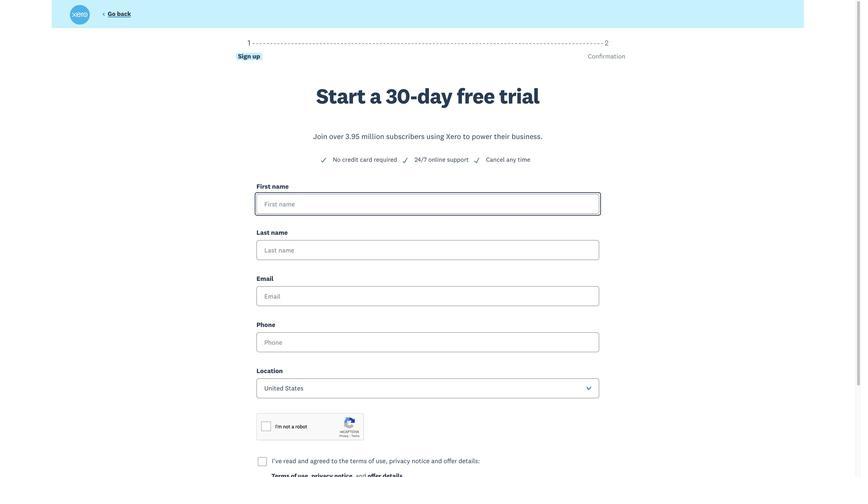 Task type: locate. For each thing, give the bounding box(es) containing it.
1 included image from the left
[[321, 157, 327, 164]]

free
[[457, 83, 495, 109]]

over
[[330, 132, 344, 141]]

included image
[[403, 157, 409, 164]]

1 and from the left
[[298, 457, 309, 466]]

i've read and agreed to the terms of use, privacy notice and offer details:
[[272, 457, 480, 466]]

included image left cancel
[[474, 157, 481, 164]]

join
[[313, 132, 328, 141]]

xero
[[446, 132, 462, 141]]

xero homepage image
[[70, 5, 90, 25]]

1 vertical spatial name
[[271, 229, 288, 237]]

last name
[[257, 229, 288, 237]]

1
[[248, 38, 251, 48]]

name right first
[[272, 183, 289, 191]]

any
[[507, 156, 517, 164]]

0 horizontal spatial and
[[298, 457, 309, 466]]

1 horizontal spatial included image
[[474, 157, 481, 164]]

to right xero
[[463, 132, 470, 141]]

0 horizontal spatial included image
[[321, 157, 327, 164]]

first name
[[257, 183, 289, 191]]

back
[[117, 10, 131, 18]]

to
[[463, 132, 470, 141], [332, 457, 338, 466]]

name
[[272, 183, 289, 191], [271, 229, 288, 237]]

cancel
[[487, 156, 505, 164]]

use,
[[376, 457, 388, 466]]

1 horizontal spatial to
[[463, 132, 470, 141]]

and right read
[[298, 457, 309, 466]]

3.95
[[346, 132, 360, 141]]

of
[[369, 457, 375, 466]]

credit
[[343, 156, 359, 164]]

1 horizontal spatial and
[[432, 457, 442, 466]]

join over 3.95 million subscribers using xero to power their business.
[[313, 132, 543, 141]]

0 vertical spatial name
[[272, 183, 289, 191]]

support
[[447, 156, 469, 164]]

2 included image from the left
[[474, 157, 481, 164]]

subscribers
[[387, 132, 425, 141]]

start
[[316, 83, 366, 109]]

name for first name
[[272, 183, 289, 191]]

0 horizontal spatial to
[[332, 457, 338, 466]]

included image
[[321, 157, 327, 164], [474, 157, 481, 164]]

go back button
[[102, 10, 131, 19]]

time
[[518, 156, 531, 164]]

last
[[257, 229, 270, 237]]

and left offer
[[432, 457, 442, 466]]

go back
[[108, 10, 131, 18]]

included image left no
[[321, 157, 327, 164]]

million
[[362, 132, 385, 141]]

start a 30-day free trial region
[[70, 38, 786, 478]]

2
[[605, 38, 609, 48]]

30-
[[386, 83, 418, 109]]

no credit card required
[[333, 156, 398, 164]]

1 vertical spatial to
[[332, 457, 338, 466]]

to left the
[[332, 457, 338, 466]]

24/7 online support
[[415, 156, 469, 164]]

trial
[[500, 83, 540, 109]]

Last name text field
[[257, 240, 600, 260]]

and
[[298, 457, 309, 466], [432, 457, 442, 466]]

a
[[370, 83, 382, 109]]

offer
[[444, 457, 457, 466]]

their
[[495, 132, 510, 141]]

sign
[[238, 52, 251, 60]]

start a 30-day free trial
[[316, 83, 540, 109]]

name right last
[[271, 229, 288, 237]]

2 and from the left
[[432, 457, 442, 466]]

card
[[360, 156, 373, 164]]



Task type: describe. For each thing, give the bounding box(es) containing it.
steps group
[[70, 38, 786, 86]]

cancel any time
[[487, 156, 531, 164]]

location
[[257, 367, 283, 375]]

details:
[[459, 457, 480, 466]]

privacy
[[390, 457, 411, 466]]

i've
[[272, 457, 282, 466]]

included image for cancel any time
[[474, 157, 481, 164]]

email
[[257, 275, 274, 283]]

phone
[[257, 321, 276, 329]]

terms
[[350, 457, 367, 466]]

the
[[339, 457, 349, 466]]

using
[[427, 132, 445, 141]]

notice
[[412, 457, 430, 466]]

name for last name
[[271, 229, 288, 237]]

day
[[418, 83, 453, 109]]

states
[[285, 385, 304, 393]]

First name text field
[[257, 194, 600, 214]]

Email email field
[[257, 287, 600, 307]]

first
[[257, 183, 271, 191]]

0 vertical spatial to
[[463, 132, 470, 141]]

confirmation
[[589, 52, 626, 60]]

united states
[[265, 385, 304, 393]]

24/7
[[415, 156, 427, 164]]

online
[[429, 156, 446, 164]]

go
[[108, 10, 116, 18]]

included image for no credit card required
[[321, 157, 327, 164]]

no
[[333, 156, 341, 164]]

up
[[253, 52, 260, 60]]

business.
[[512, 132, 543, 141]]

agreed
[[310, 457, 330, 466]]

read
[[284, 457, 296, 466]]

Phone text field
[[257, 333, 600, 353]]

required
[[374, 156, 398, 164]]

sign up
[[238, 52, 260, 60]]

united
[[265, 385, 284, 393]]

power
[[472, 132, 493, 141]]



Task type: vqa. For each thing, say whether or not it's contained in the screenshot.
First name text field
yes



